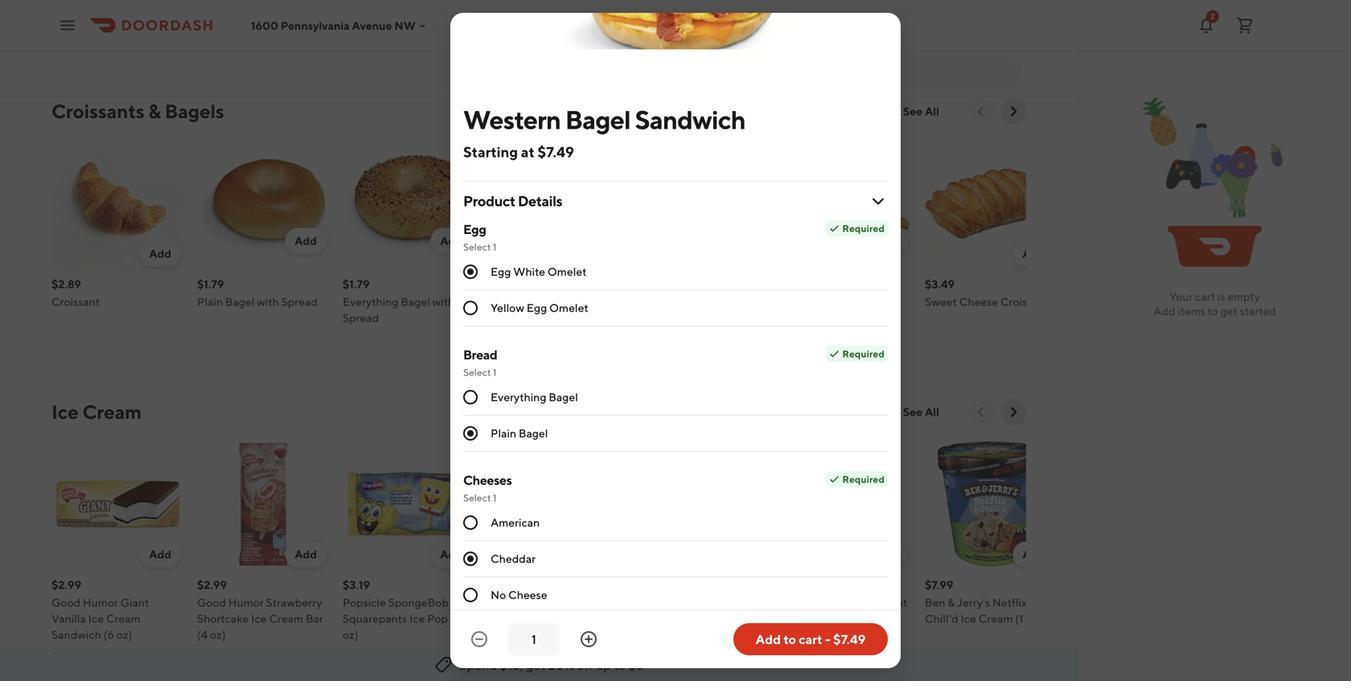 Task type: locate. For each thing, give the bounding box(es) containing it.
2 horizontal spatial jerry's
[[958, 596, 991, 610]]

western up starting at $7.49
[[464, 105, 561, 135]]

$2.99 inside the $2.99 good humor giant vanilla ice cream sandwich (6 oz) sponsored
[[52, 579, 81, 592]]

0 vertical spatial omelet
[[548, 265, 587, 278]]

1 horizontal spatial pt)
[[882, 612, 897, 626]]

required inside bread group
[[843, 348, 885, 360]]

required for bread
[[843, 348, 885, 360]]

(3.13
[[739, 596, 762, 610]]

required for cheeses
[[843, 474, 885, 485]]

3 jerry's from the left
[[958, 596, 991, 610]]

1 horizontal spatial (5
[[685, 27, 696, 40]]

2 1 from the top
[[493, 367, 497, 378]]

0 horizontal spatial cart
[[799, 632, 823, 647]]

$7.49 up yellow
[[488, 278, 517, 291]]

0 horizontal spatial $7.99
[[488, 579, 517, 592]]

1 all from the top
[[925, 105, 940, 118]]

get right $15, in the left of the page
[[526, 658, 546, 673]]

$7.99 inside the "$7.99 ben & jerry's half baked ice cream (1 pt)"
[[488, 579, 517, 592]]

sandwich inside $7.49 western bagel sandwich
[[566, 295, 616, 309]]

2 horizontal spatial sandwich
[[635, 105, 746, 135]]

0 horizontal spatial (4
[[197, 628, 208, 642]]

see down search wawa search field
[[904, 105, 923, 118]]

(1 up current quantity is 1 number field
[[543, 612, 551, 626]]

squarepants
[[343, 612, 407, 626]]

& up dough
[[803, 596, 810, 610]]

2 $7.99 from the left
[[925, 579, 954, 592]]

select inside bread select 1
[[464, 367, 491, 378]]

tastykake up bun
[[197, 0, 248, 8]]

0 vertical spatial cart
[[1196, 290, 1216, 303]]

to right 'up'
[[614, 658, 626, 673]]

jerry's
[[521, 596, 554, 610], [812, 596, 845, 610], [958, 596, 991, 610]]

wafers
[[406, 10, 443, 24]]

1 vertical spatial plain
[[491, 427, 517, 440]]

1 humor from the left
[[83, 596, 118, 610]]

select up egg white omelet option
[[464, 241, 491, 253]]

sponsored inside sour patch kids watermelon soft & chewy candies (8 oz) sponsored
[[52, 44, 107, 58]]

cheese inside group
[[509, 589, 548, 602]]

3 (1 from the left
[[1016, 612, 1024, 626]]

add for good humor strawberry shortcake ice cream bar (4 oz)
[[295, 548, 317, 561]]

1 vertical spatial all
[[925, 406, 940, 419]]

0 horizontal spatial vanilla
[[52, 612, 86, 626]]

1 horizontal spatial $7.99
[[925, 579, 954, 592]]

oz) down "filled"
[[343, 27, 359, 40]]

pt) down half
[[553, 612, 568, 626]]

select inside egg select 1
[[464, 241, 491, 253]]

1 good from the left
[[52, 596, 81, 610]]

pt) down tonight
[[882, 612, 897, 626]]

is
[[1218, 290, 1226, 303]]

sweet cheese croissant image
[[925, 137, 1058, 270]]

2 horizontal spatial pt)
[[1026, 612, 1041, 626]]

1600 pennsylvania avenue nw button
[[251, 19, 429, 32]]

2 with from the left
[[433, 295, 455, 309]]

spread inside $1.79 everything bagel with spread
[[343, 311, 379, 325]]

western down white
[[488, 295, 532, 309]]

1 vertical spatial sandwich
[[566, 295, 616, 309]]

jerry's inside the "$7.99 ben & jerry's half baked ice cream (1 pt)"
[[521, 596, 554, 610]]

(4 inside $3.19 popsicle spongebob squarepants ice pop (4 oz)
[[450, 612, 461, 626]]

0 vertical spatial plain
[[197, 295, 223, 309]]

(6
[[104, 628, 114, 642]]

$1.79 inside $1.79 plain bagel with spread
[[197, 278, 224, 291]]

cream inside ben & jerry's the tonight dough ice cream (1 pt)
[[835, 612, 869, 626]]

1 sour from the left
[[52, 0, 75, 8]]

ice inside the "$7.99 ben & jerry's half baked ice cream (1 pt)"
[[488, 612, 504, 626]]

$0.79
[[634, 278, 665, 291]]

0 horizontal spatial with
[[257, 295, 279, 309]]

all left previous button of carousel image
[[925, 105, 940, 118]]

1 horizontal spatial cheese
[[960, 295, 999, 309]]

3 pt) from the left
[[1026, 612, 1041, 626]]

1 for cheeses
[[493, 492, 497, 504]]

tastykake up "filled"
[[343, 0, 394, 8]]

0 horizontal spatial croissant
[[52, 295, 100, 309]]

$3.49 sweet cheese croissant
[[925, 278, 1049, 309]]

2 see from the top
[[904, 406, 923, 419]]

plain inside bread group
[[491, 427, 517, 440]]

0 items, open order cart image
[[1236, 16, 1255, 35]]

2 tastykake from the left
[[343, 0, 394, 8]]

2 horizontal spatial ben
[[925, 596, 946, 610]]

egg right yellow
[[527, 301, 547, 315]]

all for croissants & bagels
[[925, 105, 940, 118]]

1 vertical spatial spread
[[343, 311, 379, 325]]

cart left is
[[1196, 290, 1216, 303]]

oz) down squarepants
[[343, 628, 359, 642]]

2 horizontal spatial $7.49
[[834, 632, 866, 647]]

0 horizontal spatial good
[[52, 596, 81, 610]]

chocolate
[[780, 0, 833, 8]]

0 vertical spatial (5
[[220, 10, 231, 24]]

1 horizontal spatial (4
[[450, 612, 461, 626]]

1 vertical spatial 1
[[493, 367, 497, 378]]

(1 inside ben & jerry's the tonight dough ice cream (1 pt)
[[871, 612, 880, 626]]

0 horizontal spatial get
[[526, 658, 546, 673]]

0 vertical spatial cheese
[[960, 295, 999, 309]]

snacks
[[695, 10, 731, 24]]

ben right no cheese radio
[[488, 596, 509, 610]]

oz)
[[233, 10, 249, 24], [585, 10, 600, 24], [147, 27, 162, 40], [343, 27, 359, 40], [699, 27, 714, 40], [634, 612, 650, 626], [117, 628, 132, 642], [210, 628, 226, 642], [343, 628, 359, 642]]

plain bagel with spread image
[[197, 137, 330, 270]]

$7.99 inside $7.99 ben & jerry's netflix & chill'd ice cream (1 pt)
[[925, 579, 954, 592]]

1 $2.99 from the left
[[52, 579, 81, 592]]

oz) down snacks
[[699, 27, 714, 40]]

spread for $1.79 plain bagel with spread
[[281, 295, 318, 309]]

cheese inside "$3.49 sweet cheese croissant"
[[960, 295, 999, 309]]

next button of carousel image
[[1006, 404, 1022, 420]]

croissants & bagels link
[[52, 99, 224, 124]]

(5 right bun
[[220, 10, 231, 24]]

with for plain bagel with spread
[[257, 295, 279, 309]]

gluten
[[677, 0, 713, 8]]

1 vertical spatial vanilla
[[52, 612, 86, 626]]

3 required from the top
[[843, 474, 885, 485]]

egg inside egg select 1
[[464, 222, 486, 237]]

1 tastykake from the left
[[197, 0, 248, 8]]

0 vertical spatial spread
[[281, 295, 318, 309]]

jerry's left half
[[521, 596, 554, 610]]

1 see from the top
[[904, 105, 923, 118]]

western bagel sandwich dialog
[[451, 0, 901, 682]]

2 pt) from the left
[[882, 612, 897, 626]]

turkey breakfast club bagel sandwich image
[[780, 137, 913, 270]]

0 horizontal spatial (1
[[543, 612, 551, 626]]

tastykake for bun
[[197, 0, 248, 8]]

1 $7.99 from the left
[[488, 579, 517, 592]]

ben & jerry's the tonight dough ice cream (1 pt) image
[[780, 438, 913, 571]]

ice inside $3.19 popsicle spongebob squarepants ice pop (4 oz)
[[410, 612, 425, 626]]

ben for ben & jerry's netflix & chill'd ice cream (1 pt)
[[925, 596, 946, 610]]

$2.89
[[52, 278, 81, 291]]

pop
[[428, 612, 448, 626]]

omelet down egg white omelet
[[550, 301, 589, 315]]

with inside $1.79 everything bagel with spread
[[433, 295, 455, 309]]

humor
[[83, 596, 118, 610], [228, 596, 264, 610]]

$2.99
[[52, 579, 81, 592], [197, 579, 227, 592]]

0 horizontal spatial humor
[[83, 596, 118, 610]]

1 with from the left
[[257, 295, 279, 309]]

$1.79 for $1.79 everything bagel with spread
[[343, 278, 370, 291]]

0 horizontal spatial everything
[[343, 295, 399, 309]]

1 pt) from the left
[[553, 612, 568, 626]]

1 horizontal spatial everything
[[491, 391, 547, 404]]

0 vertical spatial see
[[904, 105, 923, 118]]

Current quantity is 1 number field
[[518, 631, 550, 649]]

tastykake inside tastykake vanilla creme filled sugar wafers (2.75 oz)
[[343, 0, 394, 8]]

pt) inside the "$7.99 ben & jerry's half baked ice cream (1 pt)"
[[553, 612, 568, 626]]

ben inside $7.99 ben & jerry's netflix & chill'd ice cream (1 pt)
[[925, 596, 946, 610]]

& right no
[[511, 596, 518, 610]]

everything bagel
[[491, 391, 578, 404]]

1 horizontal spatial good
[[197, 596, 226, 610]]

$7.49 inside $7.49 western bagel sandwich
[[488, 278, 517, 291]]

2 horizontal spatial (1
[[1016, 612, 1024, 626]]

2 vertical spatial select
[[464, 492, 491, 504]]

add inside button
[[756, 632, 781, 647]]

shortcake
[[197, 612, 249, 626]]

all left previous button of carousel icon
[[925, 406, 940, 419]]

bagel inside $1.79 plain bagel with spread
[[225, 295, 255, 309]]

all for ice cream
[[925, 406, 940, 419]]

see all down search wawa search field
[[904, 105, 940, 118]]

2 vertical spatial egg
[[527, 301, 547, 315]]

see for croissants & bagels
[[904, 105, 923, 118]]

& inside chocolate cookies & cream parfait
[[879, 0, 886, 8]]

western inside $7.49 western bagel sandwich
[[488, 295, 532, 309]]

yellow
[[491, 301, 525, 315]]

sour up candy
[[516, 0, 539, 8]]

1 horizontal spatial sandwich
[[566, 295, 616, 309]]

plain inside $1.79 plain bagel with spread
[[197, 295, 223, 309]]

0 horizontal spatial (5
[[220, 10, 231, 24]]

1 vertical spatial cheese
[[509, 589, 548, 602]]

1 inside egg select 1
[[493, 241, 497, 253]]

good inside the $2.99 good humor giant vanilla ice cream sandwich (6 oz) sponsored
[[52, 596, 81, 610]]

(1 inside the "$7.99 ben & jerry's half baked ice cream (1 pt)"
[[543, 612, 551, 626]]

(5 inside tastykake glazed honey bun (5 oz)
[[220, 10, 231, 24]]

1 sponsored from the top
[[52, 44, 107, 58]]

$1.79 for $1.79 plain bagel with spread
[[197, 278, 224, 291]]

2 see all from the top
[[904, 406, 940, 419]]

0 horizontal spatial plain
[[197, 295, 223, 309]]

popsicle spongebob squarepants ice pop (4 oz) image
[[343, 438, 476, 571]]

1 ben from the left
[[488, 596, 509, 610]]

good
[[52, 596, 81, 610], [197, 596, 226, 610]]

1 vertical spatial western
[[488, 295, 532, 309]]

american
[[491, 516, 540, 529]]

select down cheeses
[[464, 492, 491, 504]]

with for everything bagel with spread
[[433, 295, 455, 309]]

0 horizontal spatial tastykake
[[197, 0, 248, 8]]

1 horizontal spatial cart
[[1196, 290, 1216, 303]]

2 humor from the left
[[228, 596, 264, 610]]

0 horizontal spatial $7.49
[[488, 278, 517, 291]]

1 horizontal spatial to
[[784, 632, 797, 647]]

0 horizontal spatial sandwich
[[52, 628, 101, 642]]

cheeses select 1
[[464, 473, 512, 504]]

humor for vanilla
[[83, 596, 118, 610]]

(1
[[543, 612, 551, 626], [871, 612, 880, 626], [1016, 612, 1024, 626]]

get inside your cart is empty add items to get started
[[1221, 305, 1238, 318]]

oz) down twix
[[634, 612, 650, 626]]

& right 'soft'
[[141, 10, 148, 24]]

1 horizontal spatial jerry's
[[812, 596, 845, 610]]

cheese right no
[[509, 589, 548, 602]]

(5
[[220, 10, 231, 24], [685, 27, 696, 40]]

Yellow Egg Omelet radio
[[464, 301, 478, 315]]

ice inside $2.99 good humor strawberry shortcake ice cream bar (4 oz)
[[251, 612, 267, 626]]

0 vertical spatial see all link
[[894, 99, 950, 124]]

1 vertical spatial see all
[[904, 406, 940, 419]]

1 $1.79 from the left
[[197, 278, 224, 291]]

jerry's up chill'd
[[958, 596, 991, 610]]

1 inside bread select 1
[[493, 367, 497, 378]]

western bagel sandwich
[[464, 105, 746, 135]]

vanilla
[[396, 0, 430, 8], [52, 612, 86, 626]]

$2.99 inside $2.99 good humor strawberry shortcake ice cream bar (4 oz)
[[197, 579, 227, 592]]

to for get
[[1208, 305, 1219, 318]]

2 see all link from the top
[[894, 400, 950, 425]]

1 jerry's from the left
[[521, 596, 554, 610]]

1 vertical spatial (4
[[197, 628, 208, 642]]

2 jerry's from the left
[[812, 596, 845, 610]]

2 $2.99 from the left
[[197, 579, 227, 592]]

1 vertical spatial (5
[[685, 27, 696, 40]]

see all left previous button of carousel icon
[[904, 406, 940, 419]]

twix ice cream bars (3.13 oz) image
[[634, 438, 767, 571]]

with
[[257, 295, 279, 309], [433, 295, 455, 309]]

2 sponsored from the top
[[52, 646, 107, 659]]

2 select from the top
[[464, 367, 491, 378]]

baked
[[579, 596, 612, 610]]

sandwich inside the $2.99 good humor giant vanilla ice cream sandwich (6 oz) sponsored
[[52, 628, 101, 642]]

1 horizontal spatial plain
[[491, 427, 517, 440]]

(4 down shortcake
[[197, 628, 208, 642]]

sponsored
[[52, 44, 107, 58], [52, 646, 107, 659]]

sandwich inside dialog
[[635, 105, 746, 135]]

good for shortcake
[[197, 596, 226, 610]]

candies
[[90, 27, 131, 40]]

1
[[493, 241, 497, 253], [493, 367, 497, 378], [493, 492, 497, 504]]

1 vertical spatial egg
[[491, 265, 511, 278]]

humor for shortcake
[[228, 596, 264, 610]]

1 select from the top
[[464, 241, 491, 253]]

1 horizontal spatial (1
[[871, 612, 880, 626]]

cheese right sweet
[[960, 295, 999, 309]]

everything
[[343, 295, 399, 309], [491, 391, 547, 404]]

soft
[[118, 10, 139, 24]]

required inside cheeses group
[[843, 474, 885, 485]]

get down is
[[1221, 305, 1238, 318]]

all
[[925, 105, 940, 118], [925, 406, 940, 419]]

(1 down netflix
[[1016, 612, 1024, 626]]

1 vertical spatial required
[[843, 348, 885, 360]]

0 vertical spatial required
[[843, 223, 885, 234]]

$2.99 for $2.99 good humor giant vanilla ice cream sandwich (6 oz) sponsored
[[52, 579, 81, 592]]

$1.79 everything bagel with spread
[[343, 278, 455, 325]]

oz) down "crawlers"
[[585, 10, 600, 24]]

$1.79 plain bagel with spread
[[197, 278, 318, 309]]

0 vertical spatial egg
[[464, 222, 486, 237]]

giant
[[120, 596, 149, 610]]

humor inside the $2.99 good humor giant vanilla ice cream sandwich (6 oz) sponsored
[[83, 596, 118, 610]]

ice inside ben & jerry's the tonight dough ice cream (1 pt)
[[817, 612, 833, 626]]

oz) left 1600
[[233, 10, 249, 24]]

pt) down netflix
[[1026, 612, 1041, 626]]

patch
[[77, 0, 107, 8]]

oz) right (6
[[117, 628, 132, 642]]

ice inside twix ice cream bars (3.13 oz)
[[659, 596, 675, 610]]

1 horizontal spatial ben
[[780, 596, 800, 610]]

cheddar
[[491, 552, 536, 566]]

see all link down search wawa search field
[[894, 99, 950, 124]]

good inside $2.99 good humor strawberry shortcake ice cream bar (4 oz)
[[197, 596, 226, 610]]

2 good from the left
[[197, 596, 226, 610]]

nw
[[395, 19, 416, 32]]

1600
[[251, 19, 279, 32]]

gummi
[[488, 10, 526, 24]]

humor up (6
[[83, 596, 118, 610]]

ben up chill'd
[[925, 596, 946, 610]]

no cheese
[[491, 589, 548, 602]]

free
[[715, 0, 738, 8]]

0 vertical spatial everything
[[343, 295, 399, 309]]

required inside 'egg' group
[[843, 223, 885, 234]]

$3.49
[[925, 278, 955, 291]]

2 required from the top
[[843, 348, 885, 360]]

0 vertical spatial all
[[925, 105, 940, 118]]

notification bell image
[[1197, 16, 1217, 35]]

0 vertical spatial see all
[[904, 105, 940, 118]]

$7.49 right at
[[538, 143, 575, 161]]

3 1 from the top
[[493, 492, 497, 504]]

1 horizontal spatial $1.79
[[343, 278, 370, 291]]

previous button of carousel image
[[974, 404, 990, 420]]

(5 inside welch's gluten free mixed fruit snacks gummies (5 oz)
[[685, 27, 696, 40]]

vanilla inside tastykake vanilla creme filled sugar wafers (2.75 oz)
[[396, 0, 430, 8]]

add for sweet cheese croissant
[[1023, 247, 1045, 260]]

$7.99 up chill'd
[[925, 579, 954, 592]]

pt) inside ben & jerry's the tonight dough ice cream (1 pt)
[[882, 612, 897, 626]]

add for croissant
[[149, 247, 171, 260]]

to inside your cart is empty add items to get started
[[1208, 305, 1219, 318]]

1 inside cheeses select 1
[[493, 492, 497, 504]]

humor up shortcake
[[228, 596, 264, 610]]

(1 down tonight
[[871, 612, 880, 626]]

0 horizontal spatial cheese
[[509, 589, 548, 602]]

add inside your cart is empty add items to get started
[[1154, 305, 1176, 318]]

1 horizontal spatial $2.99
[[197, 579, 227, 592]]

1 vertical spatial select
[[464, 367, 491, 378]]

0 vertical spatial vanilla
[[396, 0, 430, 8]]

1 down bread
[[493, 367, 497, 378]]

1 down product
[[493, 241, 497, 253]]

humor inside $2.99 good humor strawberry shortcake ice cream bar (4 oz)
[[228, 596, 264, 610]]

pt)
[[553, 612, 568, 626], [882, 612, 897, 626], [1026, 612, 1041, 626]]

1 horizontal spatial croissant
[[1001, 295, 1049, 309]]

1 vertical spatial to
[[784, 632, 797, 647]]

1 see all link from the top
[[894, 99, 950, 124]]

Egg White Omelet radio
[[464, 265, 478, 279]]

3 ben from the left
[[925, 596, 946, 610]]

0 horizontal spatial spread
[[281, 295, 318, 309]]

croissant inside "$3.49 sweet cheese croissant"
[[1001, 295, 1049, 309]]

see all link left previous button of carousel icon
[[894, 400, 950, 425]]

1 vertical spatial see
[[904, 406, 923, 419]]

1 vertical spatial sponsored
[[52, 646, 107, 659]]

& right the cookies
[[879, 0, 886, 8]]

to for $5
[[614, 658, 626, 673]]

good up shortcake
[[197, 596, 226, 610]]

cream
[[780, 10, 814, 24], [82, 401, 142, 424], [677, 596, 712, 610], [106, 612, 141, 626], [269, 612, 304, 626], [506, 612, 541, 626], [835, 612, 869, 626], [979, 612, 1014, 626]]

cart left -
[[799, 632, 823, 647]]

1 (1 from the left
[[543, 612, 551, 626]]

sour up open menu "image"
[[52, 0, 75, 8]]

omelet for egg white omelet
[[548, 265, 587, 278]]

select down bread
[[464, 367, 491, 378]]

1 horizontal spatial vanilla
[[396, 0, 430, 8]]

2 (1 from the left
[[871, 612, 880, 626]]

2
[[1211, 12, 1216, 21]]

0 vertical spatial western
[[464, 105, 561, 135]]

everything inside $1.79 everything bagel with spread
[[343, 295, 399, 309]]

0 vertical spatial 1
[[493, 241, 497, 253]]

good left giant
[[52, 596, 81, 610]]

cheeses group
[[464, 472, 888, 682]]

Everything Bagel radio
[[464, 390, 478, 405]]

egg down product
[[464, 222, 486, 237]]

0 vertical spatial sandwich
[[635, 105, 746, 135]]

see all link for ice cream
[[894, 400, 950, 425]]

$7.99 down cheddar
[[488, 579, 517, 592]]

pt) for half
[[553, 612, 568, 626]]

1 horizontal spatial spread
[[343, 311, 379, 325]]

ben up dough
[[780, 596, 800, 610]]

$3.19
[[343, 579, 370, 592]]

$7.49 western bagel sandwich
[[488, 278, 616, 309]]

1 horizontal spatial egg
[[491, 265, 511, 278]]

ben inside the "$7.99 ben & jerry's half baked ice cream (1 pt)"
[[488, 596, 509, 610]]

1 vertical spatial cart
[[799, 632, 823, 647]]

(5 down fruit
[[685, 27, 696, 40]]

2 croissant from the left
[[1001, 295, 1049, 309]]

oz) right the (8
[[147, 27, 162, 40]]

cream inside $2.99 good humor strawberry shortcake ice cream bar (4 oz)
[[269, 612, 304, 626]]

0 horizontal spatial to
[[614, 658, 626, 673]]

2 ben from the left
[[780, 596, 800, 610]]

0 horizontal spatial $2.99
[[52, 579, 81, 592]]

fruit
[[668, 10, 693, 24]]

&
[[879, 0, 886, 8], [141, 10, 148, 24], [148, 100, 161, 123], [511, 596, 518, 610], [803, 596, 810, 610], [948, 596, 955, 610], [1030, 596, 1037, 610]]

off
[[577, 658, 594, 673]]

mixed
[[634, 10, 666, 24]]

1 vertical spatial see all link
[[894, 400, 950, 425]]

oz) down shortcake
[[210, 628, 226, 642]]

see left previous button of carousel icon
[[904, 406, 923, 419]]

see for ice cream
[[904, 406, 923, 419]]

(2.75
[[445, 10, 471, 24]]

egg white omelet
[[491, 265, 587, 278]]

to inside button
[[784, 632, 797, 647]]

sponsored inside the $2.99 good humor giant vanilla ice cream sandwich (6 oz) sponsored
[[52, 646, 107, 659]]

get
[[1221, 305, 1238, 318], [526, 658, 546, 673]]

oz) inside sour patch kids watermelon soft & chewy candies (8 oz) sponsored
[[147, 27, 162, 40]]

select inside cheeses select 1
[[464, 492, 491, 504]]

required for egg
[[843, 223, 885, 234]]

bread
[[464, 347, 498, 363]]

$2.99 good humor strawberry shortcake ice cream bar (4 oz)
[[197, 579, 323, 642]]

2 vertical spatial 1
[[493, 492, 497, 504]]

0 horizontal spatial ben
[[488, 596, 509, 610]]

0 vertical spatial sponsored
[[52, 44, 107, 58]]

0 horizontal spatial $1.79
[[197, 278, 224, 291]]

sweet
[[925, 295, 958, 309]]

good for vanilla
[[52, 596, 81, 610]]

jerry's inside $7.99 ben & jerry's netflix & chill'd ice cream (1 pt)
[[958, 596, 991, 610]]

0 vertical spatial (4
[[450, 612, 461, 626]]

to down dough
[[784, 632, 797, 647]]

1 for egg
[[493, 241, 497, 253]]

jerry's left 'the'
[[812, 596, 845, 610]]

$1.79 inside $1.79 everything bagel with spread
[[343, 278, 370, 291]]

oz) inside the $2.99 good humor giant vanilla ice cream sandwich (6 oz) sponsored
[[117, 628, 132, 642]]

$7.49 right -
[[834, 632, 866, 647]]

product
[[464, 192, 516, 210]]

1 horizontal spatial tastykake
[[343, 0, 394, 8]]

omelet right white
[[548, 265, 587, 278]]

2 sour from the left
[[516, 0, 539, 8]]

see all link
[[894, 99, 950, 124], [894, 400, 950, 425]]

2 vertical spatial required
[[843, 474, 885, 485]]

tastykake
[[197, 0, 248, 8], [343, 0, 394, 8]]

(4 right pop
[[450, 612, 461, 626]]

spread inside $1.79 plain bagel with spread
[[281, 295, 318, 309]]

egg
[[464, 222, 486, 237], [491, 265, 511, 278], [527, 301, 547, 315]]

1 horizontal spatial get
[[1221, 305, 1238, 318]]

to down is
[[1208, 305, 1219, 318]]

1 required from the top
[[843, 223, 885, 234]]

1 horizontal spatial with
[[433, 295, 455, 309]]

tastykake inside tastykake glazed honey bun (5 oz)
[[197, 0, 248, 8]]

2 $1.79 from the left
[[343, 278, 370, 291]]

3 select from the top
[[464, 492, 491, 504]]

add
[[295, 234, 317, 247], [441, 234, 463, 247], [877, 234, 900, 247], [149, 247, 171, 260], [1023, 247, 1045, 260], [1154, 305, 1176, 318], [149, 548, 171, 561], [295, 548, 317, 561], [441, 548, 463, 561], [1023, 548, 1045, 561], [756, 632, 781, 647]]

see all
[[904, 105, 940, 118], [904, 406, 940, 419]]

0 horizontal spatial egg
[[464, 222, 486, 237]]

2 horizontal spatial to
[[1208, 305, 1219, 318]]

egg left white
[[491, 265, 511, 278]]

2 all from the top
[[925, 406, 940, 419]]

required
[[843, 223, 885, 234], [843, 348, 885, 360], [843, 474, 885, 485]]

jerry's for ice
[[521, 596, 554, 610]]

0 vertical spatial to
[[1208, 305, 1219, 318]]

1 1 from the top
[[493, 241, 497, 253]]

sponsored down chewy
[[52, 44, 107, 58]]

tastykake glazed honey bun (5 oz)
[[197, 0, 323, 24]]

$2.89 croissant
[[52, 278, 100, 309]]

1 down cheeses
[[493, 492, 497, 504]]

with inside $1.79 plain bagel with spread
[[257, 295, 279, 309]]

1 horizontal spatial $7.49
[[538, 143, 575, 161]]

sponsored down (6
[[52, 646, 107, 659]]

1 see all from the top
[[904, 105, 940, 118]]

egg select 1
[[464, 222, 497, 253]]

product details
[[464, 192, 563, 210]]



Task type: describe. For each thing, give the bounding box(es) containing it.
good humor strawberry shortcake ice cream bar (4 oz) image
[[197, 438, 330, 571]]

$2.99 good humor giant vanilla ice cream sandwich (6 oz) sponsored
[[52, 579, 149, 659]]

next button of carousel image
[[1006, 103, 1022, 119]]

ben & jerry's netflix & chill'd ice cream (1 pt) image
[[925, 438, 1058, 571]]

sponsored for sandwich
[[52, 646, 107, 659]]

watermelon
[[52, 10, 115, 24]]

honey
[[289, 0, 323, 8]]

ben for ben & jerry's half baked ice cream (1 pt)
[[488, 596, 509, 610]]

croissants
[[52, 100, 145, 123]]

egg for egg select 1
[[464, 222, 486, 237]]

& up chill'd
[[948, 596, 955, 610]]

candy
[[529, 10, 562, 24]]

at
[[521, 143, 535, 161]]

egg group
[[464, 220, 888, 327]]

the
[[847, 596, 867, 610]]

select for bread
[[464, 367, 491, 378]]

spread for $1.79 everything bagel with spread
[[343, 311, 379, 325]]

empty
[[1228, 290, 1261, 303]]

yellow egg omelet
[[491, 301, 589, 315]]

$7.99 ben & jerry's netflix & chill'd ice cream (1 pt)
[[925, 579, 1041, 626]]

ben & jerry's half baked ice cream (1 pt) image
[[488, 438, 621, 571]]

sour inside sour patch kids watermelon soft & chewy candies (8 oz) sponsored
[[52, 0, 75, 8]]

dough
[[780, 612, 815, 626]]

$3.19 popsicle spongebob squarepants ice pop (4 oz)
[[343, 579, 461, 642]]

cream inside chocolate cookies & cream parfait
[[780, 10, 814, 24]]

trolli
[[488, 0, 513, 8]]

western inside dialog
[[464, 105, 561, 135]]

cream inside the "$7.99 ben & jerry's half baked ice cream (1 pt)"
[[506, 612, 541, 626]]

$7.49 inside button
[[834, 632, 866, 647]]

1 croissant from the left
[[52, 295, 100, 309]]

biscuit image
[[634, 137, 767, 270]]

sour inside trolli sour bite crawlers gummi candy (7.2 oz)
[[516, 0, 539, 8]]

& inside the "$7.99 ben & jerry's half baked ice cream (1 pt)"
[[511, 596, 518, 610]]

jerry's inside ben & jerry's the tonight dough ice cream (1 pt)
[[812, 596, 845, 610]]

(1 inside $7.99 ben & jerry's netflix & chill'd ice cream (1 pt)
[[1016, 612, 1024, 626]]

details
[[518, 192, 563, 210]]

$15,
[[500, 658, 524, 673]]

increase quantity by 1 image
[[579, 630, 599, 649]]

select for cheeses
[[464, 492, 491, 504]]

oz) inside welch's gluten free mixed fruit snacks gummies (5 oz)
[[699, 27, 714, 40]]

product details button
[[464, 182, 888, 220]]

omelet for yellow egg omelet
[[550, 301, 589, 315]]

1 vertical spatial get
[[526, 658, 546, 673]]

bars
[[714, 596, 736, 610]]

starting
[[464, 143, 518, 161]]

$2.99 for $2.99 good humor strawberry shortcake ice cream bar (4 oz)
[[197, 579, 227, 592]]

previous button of carousel image
[[974, 103, 990, 119]]

good humor giant vanilla ice cream sandwich (6 oz) image
[[52, 438, 184, 571]]

oz) inside tastykake glazed honey bun (5 oz)
[[233, 10, 249, 24]]

add for plain bagel with spread
[[295, 234, 317, 247]]

open menu image
[[58, 16, 77, 35]]

tastykake for filled
[[343, 0, 394, 8]]

add for popsicle spongebob squarepants ice pop (4 oz)
[[441, 548, 463, 561]]

avenue
[[352, 19, 392, 32]]

croissants & bagels
[[52, 100, 224, 123]]

decrease quantity by 1 image
[[470, 630, 489, 649]]

filled
[[343, 10, 372, 24]]

ice inside the $2.99 good humor giant vanilla ice cream sandwich (6 oz) sponsored
[[88, 612, 104, 626]]

Plain Bagel radio
[[464, 426, 478, 441]]

see all for ice cream
[[904, 406, 940, 419]]

gummies
[[634, 27, 683, 40]]

1 for bread
[[493, 367, 497, 378]]

your
[[1170, 290, 1194, 303]]

add to cart - $7.49 button
[[734, 624, 888, 656]]

$7.99 for $7.99 ben & jerry's half baked ice cream (1 pt)
[[488, 579, 517, 592]]

trolli sour bite crawlers gummi candy (7.2 oz)
[[488, 0, 610, 24]]

pt) for tonight
[[882, 612, 897, 626]]

cream inside twix ice cream bars (3.13 oz)
[[677, 596, 712, 610]]

cookies
[[835, 0, 877, 8]]

20%
[[549, 658, 575, 673]]

bagel inside $7.49 western bagel sandwich
[[534, 295, 564, 309]]

sugar
[[374, 10, 404, 24]]

popsicle
[[343, 596, 386, 610]]

chewy
[[52, 27, 87, 40]]

0 vertical spatial $7.49
[[538, 143, 575, 161]]

sponsored for candies
[[52, 44, 107, 58]]

oz) inside tastykake vanilla creme filled sugar wafers (2.75 oz)
[[343, 27, 359, 40]]

-
[[825, 632, 831, 647]]

chill'd
[[925, 612, 959, 626]]

cream inside ice cream link
[[82, 401, 142, 424]]

oz) inside $2.99 good humor strawberry shortcake ice cream bar (4 oz)
[[210, 628, 226, 642]]

everything inside bread group
[[491, 391, 547, 404]]

plain bagel
[[491, 427, 548, 440]]

glazed
[[250, 0, 287, 8]]

items
[[1178, 305, 1206, 318]]

bread group
[[464, 346, 888, 452]]

bar
[[306, 612, 323, 626]]

up
[[596, 658, 611, 673]]

bagel inside $1.79 everything bagel with spread
[[401, 295, 430, 309]]

$7.99 ben & jerry's half baked ice cream (1 pt)
[[488, 579, 612, 626]]

oz) inside $3.19 popsicle spongebob squarepants ice pop (4 oz)
[[343, 628, 359, 642]]

parfait
[[816, 10, 851, 24]]

Cheddar radio
[[464, 552, 478, 567]]

western bagel sandwich image
[[488, 137, 621, 270]]

spend $15, get 20% off up to $5
[[460, 658, 644, 673]]

half
[[556, 596, 577, 610]]

No Cheese radio
[[464, 588, 478, 603]]

bite
[[542, 0, 563, 8]]

strawberry
[[266, 596, 322, 610]]

(8
[[134, 27, 144, 40]]

white
[[514, 265, 546, 278]]

add for everything bagel with spread
[[441, 234, 463, 247]]

pennsylvania
[[281, 19, 350, 32]]

twix
[[634, 596, 657, 610]]

spend
[[460, 658, 497, 673]]

croissant image
[[52, 137, 184, 270]]

pt) inside $7.99 ben & jerry's netflix & chill'd ice cream (1 pt)
[[1026, 612, 1041, 626]]

2 horizontal spatial egg
[[527, 301, 547, 315]]

bagels
[[165, 100, 224, 123]]

cream inside the $2.99 good humor giant vanilla ice cream sandwich (6 oz) sponsored
[[106, 612, 141, 626]]

cart inside button
[[799, 632, 823, 647]]

(1 for half
[[543, 612, 551, 626]]

tonight
[[869, 596, 908, 610]]

sour patch kids watermelon soft & chewy candies (8 oz) sponsored
[[52, 0, 162, 58]]

Search Wawa search field
[[779, 65, 1011, 83]]

(1 for tonight
[[871, 612, 880, 626]]

vanilla inside the $2.99 good humor giant vanilla ice cream sandwich (6 oz) sponsored
[[52, 612, 86, 626]]

spongebob
[[389, 596, 449, 610]]

oz) inside twix ice cream bars (3.13 oz)
[[634, 612, 650, 626]]

oz) inside trolli sour bite crawlers gummi candy (7.2 oz)
[[585, 10, 600, 24]]

egg for egg white omelet
[[491, 265, 511, 278]]

(7.2
[[564, 10, 582, 24]]

select for egg
[[464, 241, 491, 253]]

$7.99 for $7.99 ben & jerry's netflix & chill'd ice cream (1 pt)
[[925, 579, 954, 592]]

ben & jerry's the tonight dough ice cream (1 pt)
[[780, 596, 908, 626]]

add for ben & jerry's netflix & chill'd ice cream (1 pt)
[[1023, 548, 1045, 561]]

jerry's for chill'd
[[958, 596, 991, 610]]

American radio
[[464, 516, 478, 530]]

cream inside $7.99 ben & jerry's netflix & chill'd ice cream (1 pt)
[[979, 612, 1014, 626]]

see all link for croissants & bagels
[[894, 99, 950, 124]]

& inside sour patch kids watermelon soft & chewy candies (8 oz) sponsored
[[141, 10, 148, 24]]

add to cart - $7.49
[[756, 632, 866, 647]]

& inside ben & jerry's the tonight dough ice cream (1 pt)
[[803, 596, 810, 610]]

bread select 1
[[464, 347, 498, 378]]

everything bagel with spread image
[[343, 137, 476, 270]]

& left bagels
[[148, 100, 161, 123]]

crawlers
[[565, 0, 610, 8]]

(4 inside $2.99 good humor strawberry shortcake ice cream bar (4 oz)
[[197, 628, 208, 642]]

ice inside $7.99 ben & jerry's netflix & chill'd ice cream (1 pt)
[[961, 612, 977, 626]]

cheeses
[[464, 473, 512, 488]]

netflix
[[993, 596, 1028, 610]]

add for good humor giant vanilla ice cream sandwich (6 oz)
[[149, 548, 171, 561]]

creme
[[433, 0, 467, 8]]

cart inside your cart is empty add items to get started
[[1196, 290, 1216, 303]]

$8.19
[[780, 278, 808, 291]]

ben inside ben & jerry's the tonight dough ice cream (1 pt)
[[780, 596, 800, 610]]

& right netflix
[[1030, 596, 1037, 610]]

kids
[[110, 0, 132, 8]]

see all for croissants & bagels
[[904, 105, 940, 118]]

ice cream link
[[52, 400, 142, 425]]



Task type: vqa. For each thing, say whether or not it's contained in the screenshot.
Cracked
no



